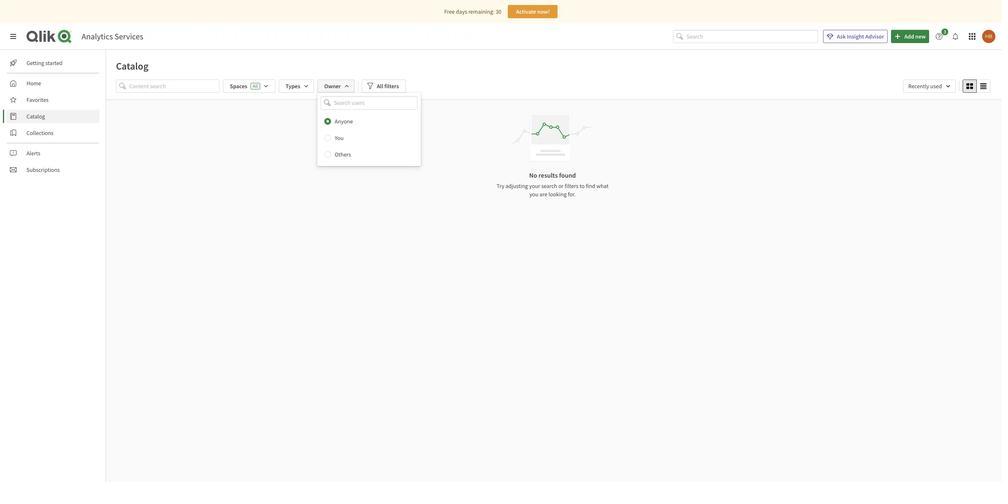 Task type: describe. For each thing, give the bounding box(es) containing it.
favorites
[[27, 96, 49, 104]]

types button
[[279, 80, 314, 93]]

30
[[496, 8, 501, 15]]

recently used
[[908, 82, 942, 90]]

started
[[45, 59, 62, 67]]

activate now!
[[516, 8, 550, 15]]

owner option group
[[317, 113, 421, 163]]

activate now! link
[[508, 5, 558, 18]]

what
[[596, 182, 609, 190]]

find
[[586, 182, 595, 190]]

adjusting
[[505, 182, 528, 190]]

collections link
[[7, 126, 99, 140]]

for.
[[568, 191, 576, 198]]

Search users text field
[[332, 96, 408, 110]]

advisor
[[865, 33, 884, 40]]

owner
[[324, 82, 341, 90]]

filters region
[[106, 78, 1002, 166]]

remaining:
[[468, 8, 495, 15]]

owner button
[[317, 80, 355, 93]]

looking
[[549, 191, 567, 198]]

you
[[335, 134, 344, 142]]

are
[[540, 191, 547, 198]]

3
[[944, 29, 946, 35]]

home link
[[7, 77, 99, 90]]

filters inside 'no results found try adjusting your search or filters to find what you are looking for.'
[[565, 182, 578, 190]]

days
[[456, 8, 467, 15]]

subscriptions
[[27, 166, 60, 174]]

add
[[904, 33, 914, 40]]

searchbar element
[[673, 30, 818, 43]]

close sidebar menu image
[[10, 33, 17, 40]]

others
[[335, 151, 351, 158]]

collections
[[27, 129, 54, 137]]

spaces
[[230, 82, 247, 90]]

no
[[529, 171, 537, 179]]

free
[[444, 8, 455, 15]]

favorites link
[[7, 93, 99, 106]]

Recently used field
[[903, 80, 956, 93]]

3 button
[[933, 29, 951, 43]]

ask insight advisor button
[[823, 30, 888, 43]]

subscriptions link
[[7, 163, 99, 176]]



Task type: locate. For each thing, give the bounding box(es) containing it.
services
[[115, 31, 143, 41]]

howard brown image
[[982, 30, 995, 43]]

0 horizontal spatial all
[[253, 83, 258, 89]]

results
[[539, 171, 558, 179]]

search
[[541, 182, 557, 190]]

now!
[[537, 8, 550, 15]]

0 horizontal spatial catalog
[[27, 113, 45, 120]]

recently
[[908, 82, 929, 90]]

none field inside filters region
[[317, 96, 421, 110]]

types
[[286, 82, 300, 90]]

analytics
[[82, 31, 113, 41]]

Search text field
[[687, 30, 818, 43]]

try
[[497, 182, 504, 190]]

alerts
[[27, 150, 40, 157]]

all for all filters
[[377, 82, 383, 90]]

found
[[559, 171, 576, 179]]

navigation pane element
[[0, 53, 106, 180]]

new
[[915, 33, 926, 40]]

ask insight advisor
[[837, 33, 884, 40]]

filters up for.
[[565, 182, 578, 190]]

all up "search users" text field
[[377, 82, 383, 90]]

catalog inside 'navigation pane' element
[[27, 113, 45, 120]]

all inside dropdown button
[[377, 82, 383, 90]]

filters up "search users" text field
[[384, 82, 399, 90]]

no results found try adjusting your search or filters to find what you are looking for.
[[497, 171, 609, 198]]

getting started link
[[7, 56, 99, 70]]

free days remaining: 30
[[444, 8, 501, 15]]

add new button
[[891, 30, 929, 43]]

all filters
[[377, 82, 399, 90]]

1 vertical spatial catalog
[[27, 113, 45, 120]]

catalog down favorites
[[27, 113, 45, 120]]

all filters button
[[362, 80, 406, 93]]

all for all
[[253, 83, 258, 89]]

activate
[[516, 8, 536, 15]]

analytics services element
[[82, 31, 143, 41]]

you
[[529, 191, 538, 198]]

catalog
[[116, 60, 149, 72], [27, 113, 45, 120]]

catalog down services
[[116, 60, 149, 72]]

insight
[[847, 33, 864, 40]]

0 vertical spatial catalog
[[116, 60, 149, 72]]

ask
[[837, 33, 846, 40]]

1 horizontal spatial filters
[[565, 182, 578, 190]]

getting started
[[27, 59, 62, 67]]

analytics services
[[82, 31, 143, 41]]

used
[[930, 82, 942, 90]]

all right 'spaces'
[[253, 83, 258, 89]]

add new
[[904, 33, 926, 40]]

None field
[[317, 96, 421, 110]]

filters inside dropdown button
[[384, 82, 399, 90]]

to
[[580, 182, 585, 190]]

your
[[529, 182, 540, 190]]

0 horizontal spatial filters
[[384, 82, 399, 90]]

1 horizontal spatial all
[[377, 82, 383, 90]]

catalog link
[[7, 110, 99, 123]]

getting
[[27, 59, 44, 67]]

alerts link
[[7, 147, 99, 160]]

home
[[27, 80, 41, 87]]

switch view group
[[963, 80, 991, 93]]

0 vertical spatial filters
[[384, 82, 399, 90]]

1 vertical spatial filters
[[565, 182, 578, 190]]

filters
[[384, 82, 399, 90], [565, 182, 578, 190]]

anyone
[[335, 117, 353, 125]]

Content search text field
[[129, 80, 220, 93]]

all
[[377, 82, 383, 90], [253, 83, 258, 89]]

1 horizontal spatial catalog
[[116, 60, 149, 72]]

or
[[558, 182, 564, 190]]



Task type: vqa. For each thing, say whether or not it's contained in the screenshot.
-
no



